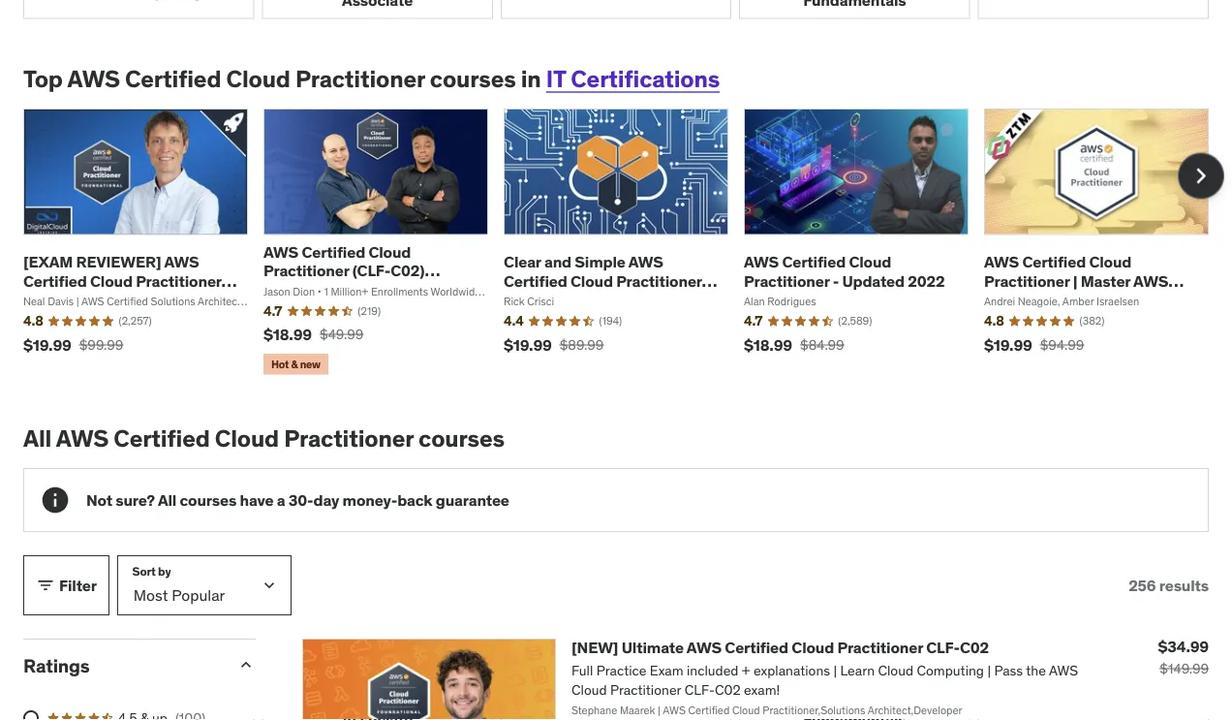 Task type: vqa. For each thing, say whether or not it's contained in the screenshot.
right "Business"
no



Task type: describe. For each thing, give the bounding box(es) containing it.
certified inside "aws certified cloud practitioner | master aws fundamentals"
[[1023, 252, 1086, 272]]

[new] ultimate aws certified cloud practitioner clf-c02
[[572, 638, 989, 658]]

1 horizontal spatial small image
[[236, 655, 256, 675]]

back
[[397, 490, 433, 510]]

certified inside [exam reviewer] aws certified cloud practitioner clf-c02
[[23, 271, 87, 291]]

courses for all aws certified cloud practitioner courses
[[419, 424, 505, 453]]

aws certified cloud practitioner | master aws fundamentals link
[[985, 252, 1184, 309]]

ratings
[[23, 654, 90, 678]]

certified inside aws certified cloud practitioner - updated 2022
[[783, 252, 846, 272]]

money-
[[343, 490, 397, 510]]

practitioner inside aws certified cloud practitioner (clf-c02) complete course
[[264, 261, 349, 280]]

it certifications link
[[546, 64, 720, 93]]

aws inside [exam reviewer] aws certified cloud practitioner clf-c02
[[164, 252, 199, 272]]

practitioner inside clear and simple aws certified cloud practitioner 2023
[[616, 271, 702, 291]]

and
[[545, 252, 572, 272]]

2023
[[504, 289, 541, 309]]

[exam
[[23, 252, 73, 272]]

cloud inside "aws certified cloud practitioner | master aws fundamentals"
[[1090, 252, 1132, 272]]

course
[[337, 279, 388, 299]]

clear and simple aws certified cloud practitioner 2023
[[504, 252, 702, 309]]

practitioner inside aws certified cloud practitioner - updated 2022
[[744, 271, 830, 291]]

2022
[[908, 271, 945, 291]]

256
[[1129, 575, 1157, 595]]

complete
[[264, 279, 334, 299]]

(clf-
[[353, 261, 391, 280]]

courses for top aws certified cloud practitioner courses in it certifications
[[430, 64, 516, 93]]

not
[[86, 490, 112, 510]]

c02 for [new] ultimate aws certified cloud practitioner clf-c02
[[960, 638, 989, 658]]

cloud inside [exam reviewer] aws certified cloud practitioner clf-c02
[[90, 271, 133, 291]]

clear and simple aws certified cloud practitioner 2023 link
[[504, 252, 718, 309]]

not sure? all courses have a 30-day money-back guarantee
[[86, 490, 510, 510]]

aws inside clear and simple aws certified cloud practitioner 2023
[[629, 252, 664, 272]]

aws up fundamentals
[[985, 252, 1020, 272]]

1 vertical spatial all
[[158, 490, 176, 510]]

updated
[[843, 271, 905, 291]]

fundamentals
[[985, 289, 1088, 309]]

practitioner inside "aws certified cloud practitioner | master aws fundamentals"
[[985, 271, 1070, 291]]

256 results
[[1129, 575, 1209, 595]]

day
[[314, 490, 339, 510]]

aws certified cloud practitioner - updated 2022
[[744, 252, 945, 291]]

clf- for [exam reviewer] aws certified cloud practitioner clf-c02
[[23, 289, 57, 309]]

it
[[546, 64, 566, 93]]

$149.99
[[1160, 660, 1209, 678]]



Task type: locate. For each thing, give the bounding box(es) containing it.
aws certified cloud practitioner - updated 2022 link
[[744, 252, 945, 291]]

[exam reviewer] aws certified cloud practitioner clf-c02 link
[[23, 252, 237, 309]]

0 horizontal spatial clf-
[[23, 289, 57, 309]]

aws inside aws certified cloud practitioner - updated 2022
[[744, 252, 779, 272]]

practitioner
[[295, 64, 425, 93], [264, 261, 349, 280], [136, 271, 221, 291], [616, 271, 702, 291], [744, 271, 830, 291], [985, 271, 1070, 291], [284, 424, 414, 453], [838, 638, 923, 658]]

simple
[[575, 252, 626, 272]]

courses up guarantee
[[419, 424, 505, 453]]

aws right top
[[67, 64, 120, 93]]

master
[[1081, 271, 1131, 291]]

|
[[1074, 271, 1078, 291]]

top aws certified cloud practitioner courses in it certifications
[[23, 64, 720, 93]]

0 vertical spatial small image
[[36, 576, 55, 595]]

certified
[[125, 64, 221, 93], [302, 242, 365, 262], [783, 252, 846, 272], [1023, 252, 1086, 272], [23, 271, 87, 291], [504, 271, 567, 291], [114, 424, 210, 453], [725, 638, 789, 658]]

0 horizontal spatial small image
[[36, 576, 55, 595]]

in
[[521, 64, 541, 93]]

reviewer]
[[76, 252, 161, 272]]

0 horizontal spatial all
[[23, 424, 51, 453]]

all aws certified cloud practitioner courses
[[23, 424, 505, 453]]

certified inside aws certified cloud practitioner (clf-c02) complete course
[[302, 242, 365, 262]]

carousel element
[[23, 109, 1225, 378]]

ultimate
[[622, 638, 684, 658]]

$34.99
[[1159, 636, 1209, 656]]

0 vertical spatial courses
[[430, 64, 516, 93]]

clf-
[[23, 289, 57, 309], [927, 638, 960, 658]]

30-
[[289, 490, 314, 510]]

$34.99 $149.99
[[1159, 636, 1209, 678]]

1 horizontal spatial all
[[158, 490, 176, 510]]

cloud inside aws certified cloud practitioner - updated 2022
[[849, 252, 892, 272]]

guarantee
[[436, 490, 510, 510]]

0 vertical spatial all
[[23, 424, 51, 453]]

small image inside filter button
[[36, 576, 55, 595]]

c02 for [exam reviewer] aws certified cloud practitioner clf-c02
[[57, 289, 86, 309]]

aws certified cloud practitioner | master aws fundamentals
[[985, 252, 1169, 309]]

next image
[[1186, 161, 1217, 192]]

aws right master
[[1134, 271, 1169, 291]]

aws right ultimate
[[687, 638, 722, 658]]

certifications
[[571, 64, 720, 93]]

-
[[833, 271, 839, 291]]

courses left have
[[180, 490, 237, 510]]

0 vertical spatial c02
[[57, 289, 86, 309]]

0 vertical spatial clf-
[[23, 289, 57, 309]]

top
[[23, 64, 63, 93]]

have
[[240, 490, 274, 510]]

cloud inside aws certified cloud practitioner (clf-c02) complete course
[[369, 242, 411, 262]]

results
[[1160, 575, 1209, 595]]

[new] ultimate aws certified cloud practitioner clf-c02 link
[[572, 638, 989, 658]]

cloud inside clear and simple aws certified cloud practitioner 2023
[[571, 271, 613, 291]]

aws left -
[[744, 252, 779, 272]]

clf- inside [exam reviewer] aws certified cloud practitioner clf-c02
[[23, 289, 57, 309]]

courses left in
[[430, 64, 516, 93]]

clf- for [new] ultimate aws certified cloud practitioner clf-c02
[[927, 638, 960, 658]]

1 vertical spatial clf-
[[927, 638, 960, 658]]

aws right simple
[[629, 252, 664, 272]]

c02 inside [exam reviewer] aws certified cloud practitioner clf-c02
[[57, 289, 86, 309]]

1 horizontal spatial c02
[[960, 638, 989, 658]]

aws certified cloud practitioner (clf-c02) complete course link
[[264, 242, 440, 299]]

all
[[23, 424, 51, 453], [158, 490, 176, 510]]

small image
[[36, 576, 55, 595], [236, 655, 256, 675]]

[new]
[[572, 638, 619, 658]]

cloud
[[226, 64, 290, 93], [369, 242, 411, 262], [849, 252, 892, 272], [1090, 252, 1132, 272], [90, 271, 133, 291], [571, 271, 613, 291], [215, 424, 279, 453], [792, 638, 835, 658]]

aws up complete
[[264, 242, 299, 262]]

aws inside aws certified cloud practitioner (clf-c02) complete course
[[264, 242, 299, 262]]

1 vertical spatial c02
[[960, 638, 989, 658]]

1 horizontal spatial clf-
[[927, 638, 960, 658]]

a
[[277, 490, 285, 510]]

sure?
[[116, 490, 155, 510]]

aws
[[67, 64, 120, 93], [264, 242, 299, 262], [164, 252, 199, 272], [629, 252, 664, 272], [744, 252, 779, 272], [985, 252, 1020, 272], [1134, 271, 1169, 291], [56, 424, 109, 453], [687, 638, 722, 658]]

clear
[[504, 252, 541, 272]]

0 horizontal spatial c02
[[57, 289, 86, 309]]

courses
[[430, 64, 516, 93], [419, 424, 505, 453], [180, 490, 237, 510]]

aws right the reviewer]
[[164, 252, 199, 272]]

ratings button
[[23, 654, 221, 678]]

c02
[[57, 289, 86, 309], [960, 638, 989, 658]]

1 vertical spatial small image
[[236, 655, 256, 675]]

1 vertical spatial courses
[[419, 424, 505, 453]]

256 results status
[[1129, 575, 1209, 595]]

filter button
[[23, 555, 109, 616]]

practitioner inside [exam reviewer] aws certified cloud practitioner clf-c02
[[136, 271, 221, 291]]

aws certified cloud practitioner (clf-c02) complete course
[[264, 242, 425, 299]]

c02)
[[391, 261, 425, 280]]

aws up the not
[[56, 424, 109, 453]]

[exam reviewer] aws certified cloud practitioner clf-c02
[[23, 252, 221, 309]]

2 vertical spatial courses
[[180, 490, 237, 510]]

filter
[[59, 575, 97, 595]]

certified inside clear and simple aws certified cloud practitioner 2023
[[504, 271, 567, 291]]



